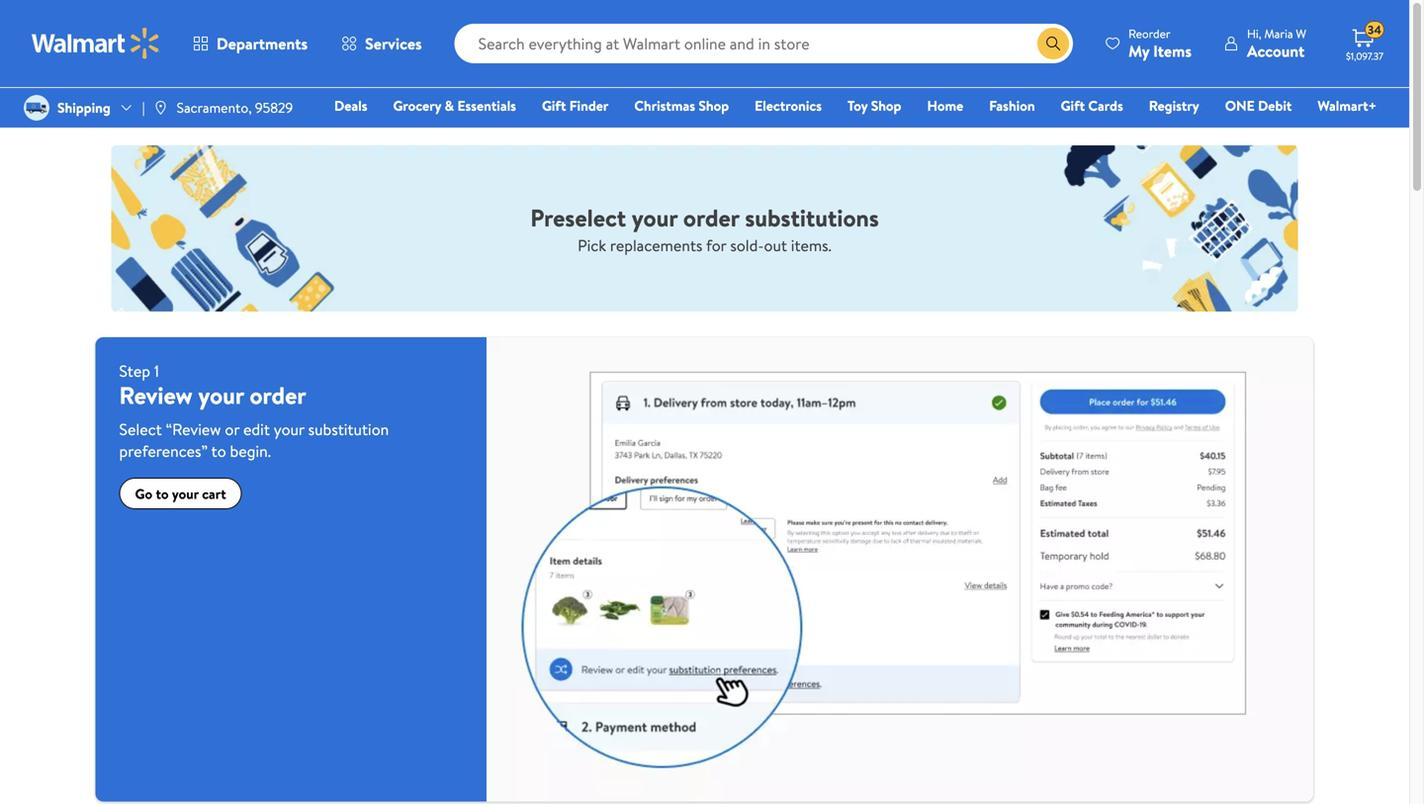 Task type: describe. For each thing, give the bounding box(es) containing it.
maria
[[1265, 25, 1294, 42]]

shipping
[[57, 98, 111, 117]]

go to your cart link
[[119, 478, 242, 510]]

home
[[928, 96, 964, 115]]

to inside step 1 review your order select "review or edit your substitution preferences" to begin.
[[211, 440, 226, 462]]

hi, maria w account
[[1248, 25, 1307, 62]]

my
[[1129, 40, 1150, 62]]

cards
[[1089, 96, 1124, 115]]

gift for gift cards
[[1061, 96, 1086, 115]]

electronics link
[[746, 95, 831, 116]]

Walmart Site-Wide search field
[[455, 24, 1074, 63]]

order inside 'preselect your order substitutions pick replacements for sold-out items.'
[[684, 201, 740, 234]]

reorder
[[1129, 25, 1171, 42]]

preselect
[[531, 201, 627, 234]]

items.
[[791, 234, 832, 256]]

gift finder
[[542, 96, 609, 115]]

gift cards
[[1061, 96, 1124, 115]]

christmas shop link
[[626, 95, 738, 116]]

&
[[445, 96, 454, 115]]

your up 'or'
[[198, 379, 244, 412]]

begin.
[[230, 440, 271, 462]]

walmart image
[[32, 28, 160, 59]]

reorder my items
[[1129, 25, 1192, 62]]

christmas shop
[[635, 96, 729, 115]]

Search search field
[[455, 24, 1074, 63]]

w
[[1297, 25, 1307, 42]]

for
[[706, 234, 727, 256]]

debit
[[1259, 96, 1293, 115]]

deals link
[[326, 95, 377, 116]]

go
[[135, 484, 152, 503]]

sacramento,
[[177, 98, 252, 117]]

shop for toy shop
[[871, 96, 902, 115]]

one debit
[[1226, 96, 1293, 115]]

essentials
[[458, 96, 516, 115]]

one
[[1226, 96, 1255, 115]]

deals
[[334, 96, 368, 115]]

christmas
[[635, 96, 696, 115]]

34
[[1369, 21, 1382, 38]]

95829
[[255, 98, 293, 117]]

substitutions
[[745, 201, 879, 234]]

1
[[154, 360, 159, 382]]

$1,097.37
[[1347, 49, 1384, 63]]

walmart+
[[1318, 96, 1377, 115]]

or
[[225, 419, 240, 440]]

walmart+ link
[[1310, 95, 1386, 116]]

departments
[[217, 33, 308, 54]]

grocery & essentials
[[393, 96, 516, 115]]

registry
[[1150, 96, 1200, 115]]

preselect your order substitutions pick replacements for sold-out items.
[[531, 201, 879, 256]]

search icon image
[[1046, 36, 1062, 51]]

account
[[1248, 40, 1305, 62]]

items
[[1154, 40, 1192, 62]]

hi,
[[1248, 25, 1262, 42]]

one debit link
[[1217, 95, 1302, 116]]



Task type: locate. For each thing, give the bounding box(es) containing it.
grocery & essentials link
[[384, 95, 525, 116]]

your right the edit
[[274, 419, 305, 440]]

fashion
[[990, 96, 1036, 115]]

gift
[[542, 96, 566, 115], [1061, 96, 1086, 115]]

to
[[211, 440, 226, 462], [156, 484, 169, 503]]

gift finder link
[[533, 95, 618, 116]]

select
[[119, 419, 162, 440]]

shop
[[699, 96, 729, 115], [871, 96, 902, 115]]

your inside 'preselect your order substitutions pick replacements for sold-out items.'
[[632, 201, 678, 234]]

1 horizontal spatial to
[[211, 440, 226, 462]]

your left cart on the left of page
[[172, 484, 199, 503]]

0 vertical spatial order
[[684, 201, 740, 234]]

shop right toy
[[871, 96, 902, 115]]

preferences"
[[119, 440, 208, 462]]

1 vertical spatial order
[[250, 379, 306, 412]]

shop for christmas shop
[[699, 96, 729, 115]]

 image
[[24, 95, 49, 121]]

 image
[[153, 100, 169, 116]]

departments button
[[176, 20, 325, 67]]

sacramento, 95829
[[177, 98, 293, 117]]

step 1 review your order select "review or edit your substitution preferences" to begin.
[[119, 360, 389, 462]]

replacements
[[610, 234, 703, 256]]

toy
[[848, 96, 868, 115]]

0 vertical spatial to
[[211, 440, 226, 462]]

edit
[[243, 419, 270, 440]]

to left begin.
[[211, 440, 226, 462]]

finder
[[570, 96, 609, 115]]

|
[[142, 98, 145, 117]]

shop right christmas
[[699, 96, 729, 115]]

gift left "finder" at left
[[542, 96, 566, 115]]

out
[[764, 234, 788, 256]]

1 horizontal spatial order
[[684, 201, 740, 234]]

"review
[[166, 419, 221, 440]]

0 horizontal spatial gift
[[542, 96, 566, 115]]

order inside step 1 review your order select "review or edit your substitution preferences" to begin.
[[250, 379, 306, 412]]

your
[[632, 201, 678, 234], [198, 379, 244, 412], [274, 419, 305, 440], [172, 484, 199, 503]]

1 gift from the left
[[542, 96, 566, 115]]

pick
[[578, 234, 607, 256]]

to inside 'go to your cart' link
[[156, 484, 169, 503]]

2 gift from the left
[[1061, 96, 1086, 115]]

go to your cart
[[135, 484, 226, 503]]

grocery
[[393, 96, 442, 115]]

registry link
[[1141, 95, 1209, 116]]

1 vertical spatial to
[[156, 484, 169, 503]]

review
[[119, 379, 193, 412]]

0 horizontal spatial shop
[[699, 96, 729, 115]]

fashion link
[[981, 95, 1045, 116]]

to right go
[[156, 484, 169, 503]]

toy shop
[[848, 96, 902, 115]]

1 horizontal spatial gift
[[1061, 96, 1086, 115]]

gift left cards
[[1061, 96, 1086, 115]]

2 shop from the left
[[871, 96, 902, 115]]

0 horizontal spatial order
[[250, 379, 306, 412]]

electronics
[[755, 96, 822, 115]]

1 shop from the left
[[699, 96, 729, 115]]

your left 'for'
[[632, 201, 678, 234]]

pick replacements for any sold-out items. image
[[111, 146, 1299, 311]]

sold-
[[731, 234, 764, 256]]

step
[[119, 360, 150, 382]]

gift for gift finder
[[542, 96, 566, 115]]

order
[[684, 201, 740, 234], [250, 379, 306, 412]]

gift cards link
[[1052, 95, 1133, 116]]

toy shop link
[[839, 95, 911, 116]]

services button
[[325, 20, 439, 67]]

substitution
[[308, 419, 389, 440]]

services
[[365, 33, 422, 54]]

cart
[[202, 484, 226, 503]]

1 horizontal spatial shop
[[871, 96, 902, 115]]

home link
[[919, 95, 973, 116]]

0 horizontal spatial to
[[156, 484, 169, 503]]



Task type: vqa. For each thing, say whether or not it's contained in the screenshot.
Home
yes



